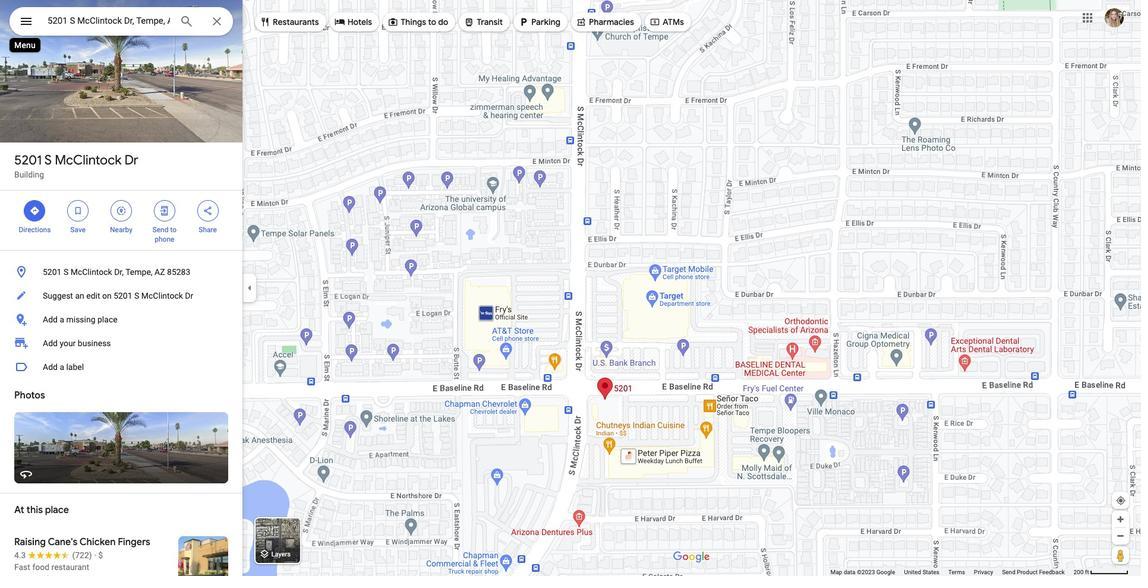 Task type: describe. For each thing, give the bounding box(es) containing it.
chicken
[[79, 537, 116, 549]]

add a label button
[[0, 355, 243, 379]]

cane's
[[48, 537, 77, 549]]

privacy button
[[974, 569, 993, 577]]

200
[[1074, 569, 1084, 576]]

 restaurants
[[260, 15, 319, 29]]

restaurants
[[273, 17, 319, 27]]

add for add a label
[[43, 363, 58, 372]]

5201 s mcclintock dr building
[[14, 152, 138, 180]]

label
[[66, 363, 84, 372]]


[[576, 15, 587, 29]]

nearby
[[110, 226, 133, 234]]


[[73, 204, 83, 218]]


[[464, 15, 475, 29]]

to inside send to phone
[[170, 226, 177, 234]]

photos
[[14, 390, 45, 402]]

this
[[26, 505, 43, 517]]

mcclintock inside 'button'
[[141, 291, 183, 301]]

s for dr,
[[64, 267, 68, 277]]

raising cane's chicken fingers
[[14, 537, 150, 549]]

terms
[[949, 569, 965, 576]]

united
[[904, 569, 921, 576]]

product
[[1017, 569, 1038, 576]]

dr inside "5201 s mcclintock dr building"
[[124, 152, 138, 169]]

data
[[844, 569, 856, 576]]

add for add a missing place
[[43, 315, 58, 325]]

· $
[[94, 551, 103, 561]]

map data ©2023 google
[[831, 569, 895, 576]]

raising
[[14, 537, 46, 549]]


[[19, 13, 33, 30]]

 hotels
[[334, 15, 372, 29]]

200 ft button
[[1074, 569, 1129, 576]]

 search field
[[10, 7, 233, 38]]

google account: michelle dermenjian  
(michelle.dermenjian@adept.ai) image
[[1105, 8, 1124, 27]]

az
[[155, 267, 165, 277]]


[[116, 204, 127, 218]]

things
[[401, 17, 426, 27]]


[[29, 204, 40, 218]]

to inside the  things to do
[[428, 17, 436, 27]]

s for dr
[[44, 152, 52, 169]]

do
[[438, 17, 448, 27]]

show street view coverage image
[[1112, 547, 1129, 565]]

add a missing place button
[[0, 308, 243, 332]]

place inside add a missing place button
[[97, 315, 117, 325]]

restaurant
[[51, 563, 89, 572]]


[[388, 15, 398, 29]]

add for add your business
[[43, 339, 58, 348]]

add a label
[[43, 363, 84, 372]]

directions
[[19, 226, 51, 234]]

5201 for dr
[[14, 152, 42, 169]]

send for send product feedback
[[1002, 569, 1016, 576]]

at
[[14, 505, 24, 517]]

food
[[32, 563, 49, 572]]

mcclintock for dr,
[[71, 267, 112, 277]]

google
[[877, 569, 895, 576]]

hotels
[[348, 17, 372, 27]]


[[518, 15, 529, 29]]

1 vertical spatial place
[[45, 505, 69, 517]]

5201 s mcclintock dr main content
[[0, 0, 243, 577]]

transit
[[477, 17, 503, 27]]

feedback
[[1039, 569, 1065, 576]]

add your business
[[43, 339, 111, 348]]

parking
[[531, 17, 561, 27]]

add a missing place
[[43, 315, 117, 325]]

send to phone
[[152, 226, 177, 244]]

pharmacies
[[589, 17, 634, 27]]

united states button
[[904, 569, 940, 577]]

privacy
[[974, 569, 993, 576]]

85283
[[167, 267, 190, 277]]

©2023
[[857, 569, 875, 576]]

s inside 'button'
[[134, 291, 139, 301]]

collapse side panel image
[[243, 282, 256, 295]]

save
[[70, 226, 86, 234]]

map
[[831, 569, 842, 576]]



Task type: vqa. For each thing, say whether or not it's contained in the screenshot.
left Send
yes



Task type: locate. For each thing, give the bounding box(es) containing it.
zoom out image
[[1116, 532, 1125, 541]]

business
[[78, 339, 111, 348]]

2 horizontal spatial s
[[134, 291, 139, 301]]

add left your
[[43, 339, 58, 348]]

mcclintock down az
[[141, 291, 183, 301]]

dr inside 'button'
[[185, 291, 193, 301]]

1 horizontal spatial dr
[[185, 291, 193, 301]]

show your location image
[[1116, 496, 1126, 506]]

at this place
[[14, 505, 69, 517]]

1 a from the top
[[60, 315, 64, 325]]

5201 for dr,
[[43, 267, 61, 277]]

 transit
[[464, 15, 503, 29]]

a for label
[[60, 363, 64, 372]]

states
[[923, 569, 940, 576]]

1 vertical spatial add
[[43, 339, 58, 348]]

1 horizontal spatial send
[[1002, 569, 1016, 576]]

mcclintock
[[55, 152, 121, 169], [71, 267, 112, 277], [141, 291, 183, 301]]

5201 up suggest
[[43, 267, 61, 277]]

share
[[199, 226, 217, 234]]

0 vertical spatial 5201
[[14, 152, 42, 169]]

0 horizontal spatial 5201
[[14, 152, 42, 169]]

atms
[[663, 17, 684, 27]]

zoom in image
[[1116, 515, 1125, 524]]

add your business link
[[0, 332, 243, 355]]

terms button
[[949, 569, 965, 577]]


[[202, 204, 213, 218]]

fingers
[[118, 537, 150, 549]]

to
[[428, 17, 436, 27], [170, 226, 177, 234]]

 pharmacies
[[576, 15, 634, 29]]

$
[[98, 551, 103, 561]]

dr,
[[114, 267, 124, 277]]

mcclintock for dr
[[55, 152, 121, 169]]

united states
[[904, 569, 940, 576]]

1 horizontal spatial 5201
[[43, 267, 61, 277]]

send up phone
[[152, 226, 168, 234]]

s
[[44, 152, 52, 169], [64, 267, 68, 277], [134, 291, 139, 301]]

2 horizontal spatial 5201
[[114, 291, 132, 301]]

 atms
[[650, 15, 684, 29]]

an
[[75, 291, 84, 301]]

5201 inside 'button'
[[114, 291, 132, 301]]

price: inexpensive image
[[98, 551, 103, 561]]

None field
[[48, 14, 170, 28]]

0 horizontal spatial dr
[[124, 152, 138, 169]]

2 vertical spatial mcclintock
[[141, 291, 183, 301]]

send product feedback button
[[1002, 569, 1065, 577]]

on
[[102, 291, 112, 301]]

0 vertical spatial place
[[97, 315, 117, 325]]

footer
[[831, 569, 1074, 577]]

suggest
[[43, 291, 73, 301]]

1 horizontal spatial to
[[428, 17, 436, 27]]

send inside button
[[1002, 569, 1016, 576]]

1 vertical spatial a
[[60, 363, 64, 372]]

s inside button
[[64, 267, 68, 277]]

2 vertical spatial s
[[134, 291, 139, 301]]

tempe,
[[126, 267, 153, 277]]

fast
[[14, 563, 30, 572]]

s inside "5201 s mcclintock dr building"
[[44, 152, 52, 169]]

200 ft
[[1074, 569, 1089, 576]]

1 vertical spatial s
[[64, 267, 68, 277]]


[[159, 204, 170, 218]]

dr down the 85283
[[185, 291, 193, 301]]

suggest an edit on 5201 s mcclintock dr button
[[0, 284, 243, 308]]

mcclintock inside "5201 s mcclintock dr building"
[[55, 152, 121, 169]]

5201 s mcclintock dr, tempe, az 85283
[[43, 267, 190, 277]]

0 horizontal spatial place
[[45, 505, 69, 517]]

send left product on the bottom right
[[1002, 569, 1016, 576]]

5201 inside button
[[43, 267, 61, 277]]

to left do
[[428, 17, 436, 27]]

0 vertical spatial s
[[44, 152, 52, 169]]

actions for 5201 s mcclintock dr region
[[0, 191, 243, 250]]

add down suggest
[[43, 315, 58, 325]]

building
[[14, 170, 44, 180]]

1 horizontal spatial s
[[64, 267, 68, 277]]

0 vertical spatial dr
[[124, 152, 138, 169]]

send
[[152, 226, 168, 234], [1002, 569, 1016, 576]]

mcclintock up 
[[55, 152, 121, 169]]

1 vertical spatial mcclintock
[[71, 267, 112, 277]]

mcclintock inside button
[[71, 267, 112, 277]]

0 vertical spatial send
[[152, 226, 168, 234]]

footer containing map data ©2023 google
[[831, 569, 1074, 577]]

mcclintock up edit
[[71, 267, 112, 277]]

your
[[60, 339, 76, 348]]

1 vertical spatial dr
[[185, 291, 193, 301]]

send product feedback
[[1002, 569, 1065, 576]]

5201 S McClintock Dr, Tempe, AZ 85283 field
[[10, 7, 233, 36]]

5201 s mcclintock dr, tempe, az 85283 button
[[0, 260, 243, 284]]

suggest an edit on 5201 s mcclintock dr
[[43, 291, 193, 301]]

send inside send to phone
[[152, 226, 168, 234]]

 parking
[[518, 15, 561, 29]]

fast food restaurant
[[14, 563, 89, 572]]

add left label
[[43, 363, 58, 372]]

·
[[94, 551, 96, 561]]

phone
[[155, 235, 174, 244]]

1 horizontal spatial place
[[97, 315, 117, 325]]

to up phone
[[170, 226, 177, 234]]

0 horizontal spatial to
[[170, 226, 177, 234]]


[[650, 15, 660, 29]]

a left missing
[[60, 315, 64, 325]]

 things to do
[[388, 15, 448, 29]]

place right this
[[45, 505, 69, 517]]

0 vertical spatial add
[[43, 315, 58, 325]]

1 vertical spatial send
[[1002, 569, 1016, 576]]

 button
[[10, 7, 43, 38]]

a left label
[[60, 363, 64, 372]]

a
[[60, 315, 64, 325], [60, 363, 64, 372]]

dr
[[124, 152, 138, 169], [185, 291, 193, 301]]

ft
[[1085, 569, 1089, 576]]

2 vertical spatial add
[[43, 363, 58, 372]]

3 add from the top
[[43, 363, 58, 372]]

edit
[[86, 291, 100, 301]]

place
[[97, 315, 117, 325], [45, 505, 69, 517]]

google maps element
[[0, 0, 1141, 577]]

0 vertical spatial mcclintock
[[55, 152, 121, 169]]


[[260, 15, 270, 29]]

0 horizontal spatial send
[[152, 226, 168, 234]]

2 add from the top
[[43, 339, 58, 348]]


[[334, 15, 345, 29]]

1 vertical spatial 5201
[[43, 267, 61, 277]]

layers
[[271, 551, 291, 559]]

0 horizontal spatial s
[[44, 152, 52, 169]]

2 a from the top
[[60, 363, 64, 372]]

(722)
[[72, 551, 92, 561]]

a for missing
[[60, 315, 64, 325]]

0 vertical spatial a
[[60, 315, 64, 325]]

place down on
[[97, 315, 117, 325]]

5201 up building
[[14, 152, 42, 169]]

dr up 
[[124, 152, 138, 169]]

5201 inside "5201 s mcclintock dr building"
[[14, 152, 42, 169]]

5201 right on
[[114, 291, 132, 301]]

missing
[[66, 315, 95, 325]]

send for send to phone
[[152, 226, 168, 234]]

2 vertical spatial 5201
[[114, 291, 132, 301]]

4.3 stars 722 reviews image
[[14, 550, 92, 562]]

4.3
[[14, 551, 26, 561]]

0 vertical spatial to
[[428, 17, 436, 27]]

1 vertical spatial to
[[170, 226, 177, 234]]

none field inside 5201 s mcclintock dr, tempe, az 85283 field
[[48, 14, 170, 28]]

footer inside google maps element
[[831, 569, 1074, 577]]

1 add from the top
[[43, 315, 58, 325]]

5201
[[14, 152, 42, 169], [43, 267, 61, 277], [114, 291, 132, 301]]



